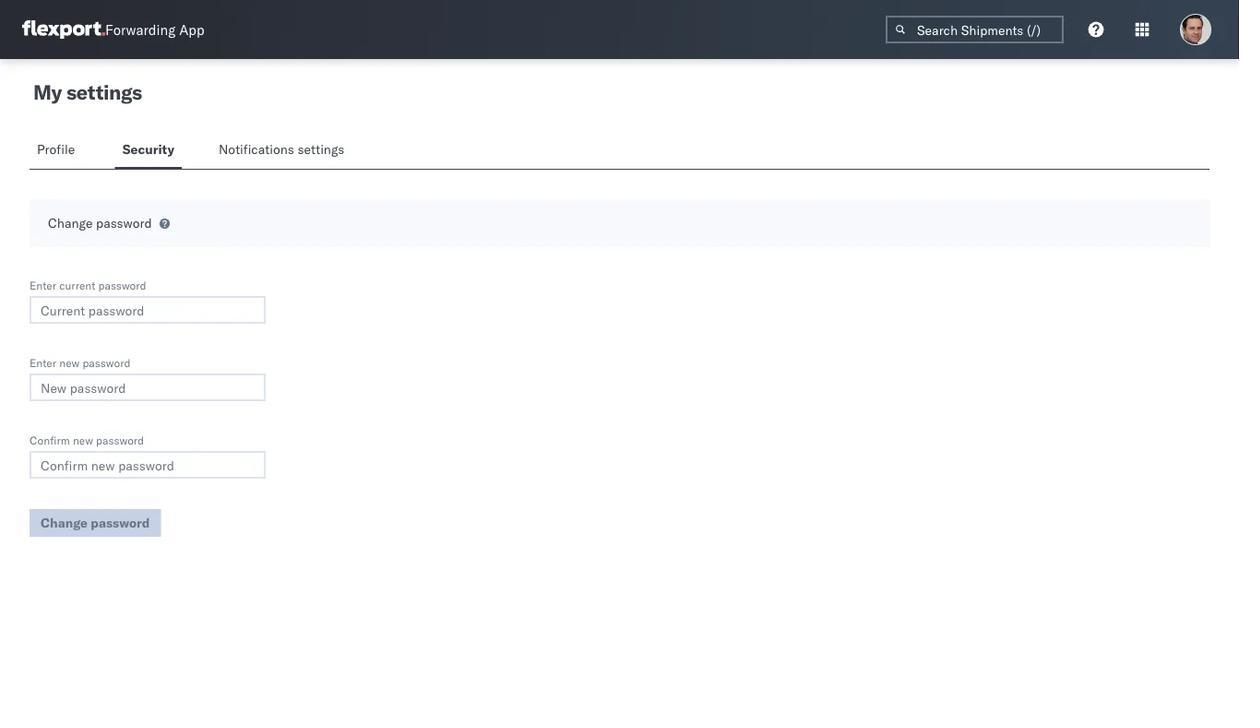 Task type: vqa. For each thing, say whether or not it's contained in the screenshot.
Notifications
yes



Task type: describe. For each thing, give the bounding box(es) containing it.
password for confirm new password
[[96, 433, 144, 447]]

notifications settings button
[[211, 133, 360, 169]]

password for enter new password
[[83, 356, 131, 370]]

my
[[33, 79, 62, 105]]

Search Shipments (/) text field
[[886, 16, 1064, 43]]

security
[[122, 141, 174, 157]]

enter new password
[[30, 356, 131, 370]]

enter for enter current password
[[30, 278, 56, 292]]

flexport. image
[[22, 20, 105, 39]]

app
[[179, 21, 205, 38]]

enter for enter new password
[[30, 356, 56, 370]]

new for enter
[[59, 356, 80, 370]]

notifications
[[219, 141, 294, 157]]

settings for notifications settings
[[298, 141, 345, 157]]

forwarding
[[105, 21, 176, 38]]

current
[[59, 278, 95, 292]]

forwarding app
[[105, 21, 205, 38]]

confirm new password
[[30, 433, 144, 447]]

password for enter current password
[[98, 278, 146, 292]]



Task type: locate. For each thing, give the bounding box(es) containing it.
enter
[[30, 278, 56, 292], [30, 356, 56, 370]]

1 enter from the top
[[30, 278, 56, 292]]

settings
[[66, 79, 142, 105], [298, 141, 345, 157]]

settings right the notifications
[[298, 141, 345, 157]]

new down current
[[59, 356, 80, 370]]

new
[[59, 356, 80, 370], [73, 433, 93, 447]]

notifications settings
[[219, 141, 345, 157]]

enter up confirm
[[30, 356, 56, 370]]

enter left current
[[30, 278, 56, 292]]

New password password field
[[30, 374, 266, 401]]

enter current password
[[30, 278, 146, 292]]

profile button
[[30, 133, 85, 169]]

profile
[[37, 141, 75, 157]]

change
[[48, 215, 93, 231]]

0 vertical spatial enter
[[30, 278, 56, 292]]

new right confirm
[[73, 433, 93, 447]]

password up current password password field
[[98, 278, 146, 292]]

1 vertical spatial settings
[[298, 141, 345, 157]]

1 vertical spatial new
[[73, 433, 93, 447]]

password up confirm new password password field
[[96, 433, 144, 447]]

password up new password password field
[[83, 356, 131, 370]]

password right change
[[96, 215, 152, 231]]

Current password password field
[[30, 296, 266, 324]]

Confirm new password password field
[[30, 451, 266, 479]]

settings inside button
[[298, 141, 345, 157]]

settings right my
[[66, 79, 142, 105]]

0 vertical spatial settings
[[66, 79, 142, 105]]

0 vertical spatial new
[[59, 356, 80, 370]]

1 horizontal spatial settings
[[298, 141, 345, 157]]

1 vertical spatial enter
[[30, 356, 56, 370]]

change password
[[48, 215, 152, 231]]

2 enter from the top
[[30, 356, 56, 370]]

forwarding app link
[[22, 20, 205, 39]]

security button
[[115, 133, 182, 169]]

new for confirm
[[73, 433, 93, 447]]

settings for my settings
[[66, 79, 142, 105]]

confirm
[[30, 433, 70, 447]]

my settings
[[33, 79, 142, 105]]

password
[[96, 215, 152, 231], [98, 278, 146, 292], [83, 356, 131, 370], [96, 433, 144, 447]]

0 horizontal spatial settings
[[66, 79, 142, 105]]



